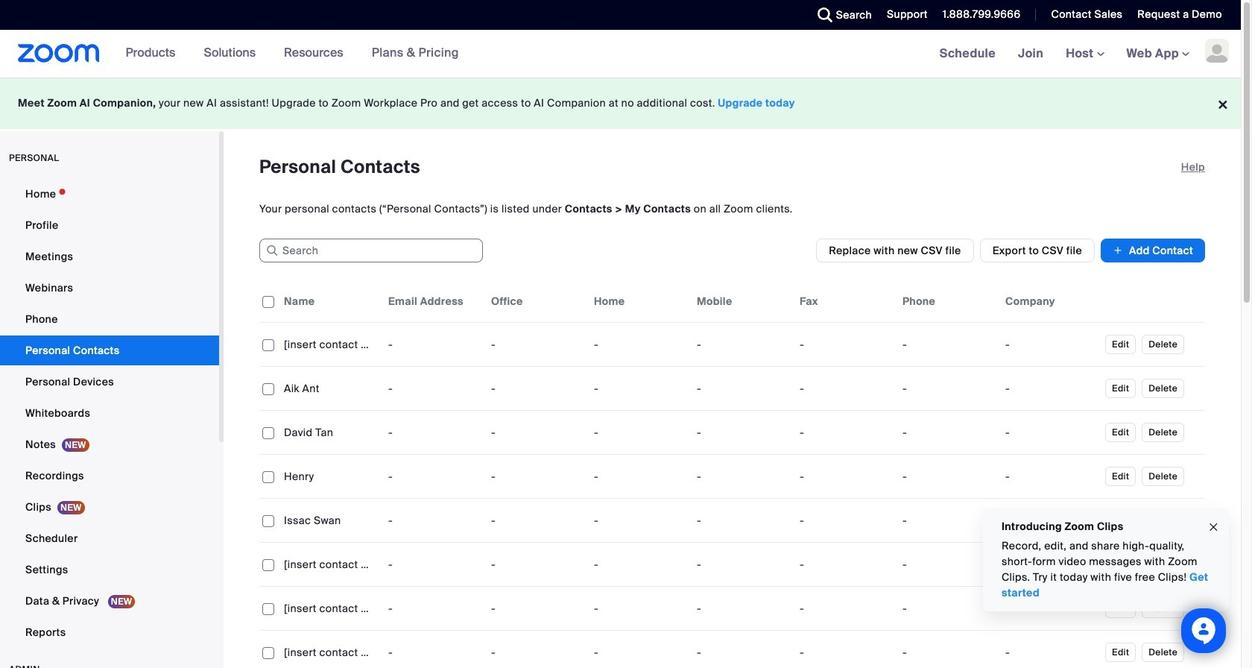 Task type: locate. For each thing, give the bounding box(es) containing it.
add image
[[1113, 243, 1124, 258]]

product information navigation
[[100, 30, 470, 78]]

banner
[[0, 30, 1241, 78]]

footer
[[0, 78, 1241, 129]]

personal menu menu
[[0, 179, 219, 649]]

cell
[[897, 330, 1000, 359], [1000, 330, 1103, 359], [897, 374, 1000, 403], [1000, 374, 1103, 403], [897, 418, 1000, 447], [1000, 418, 1103, 447], [897, 462, 1000, 491], [1000, 462, 1103, 491], [897, 506, 1000, 535], [1000, 506, 1103, 535], [897, 549, 1000, 579], [1000, 549, 1103, 579], [897, 593, 1000, 623], [1000, 593, 1103, 623], [897, 637, 1000, 667], [1000, 637, 1103, 667]]

application
[[259, 280, 1217, 668]]



Task type: describe. For each thing, give the bounding box(es) containing it.
zoom logo image
[[18, 44, 100, 63]]

meetings navigation
[[929, 30, 1241, 78]]

Search Contacts Input text field
[[259, 239, 483, 262]]

close image
[[1208, 519, 1220, 536]]

profile picture image
[[1206, 39, 1229, 63]]



Task type: vqa. For each thing, say whether or not it's contained in the screenshot.
YOUR CURRENT PLAN CAN ONLY SUPPORT 40 MINUTES PER MEETING. NEED MORE TIME? UPGRADE NOW
no



